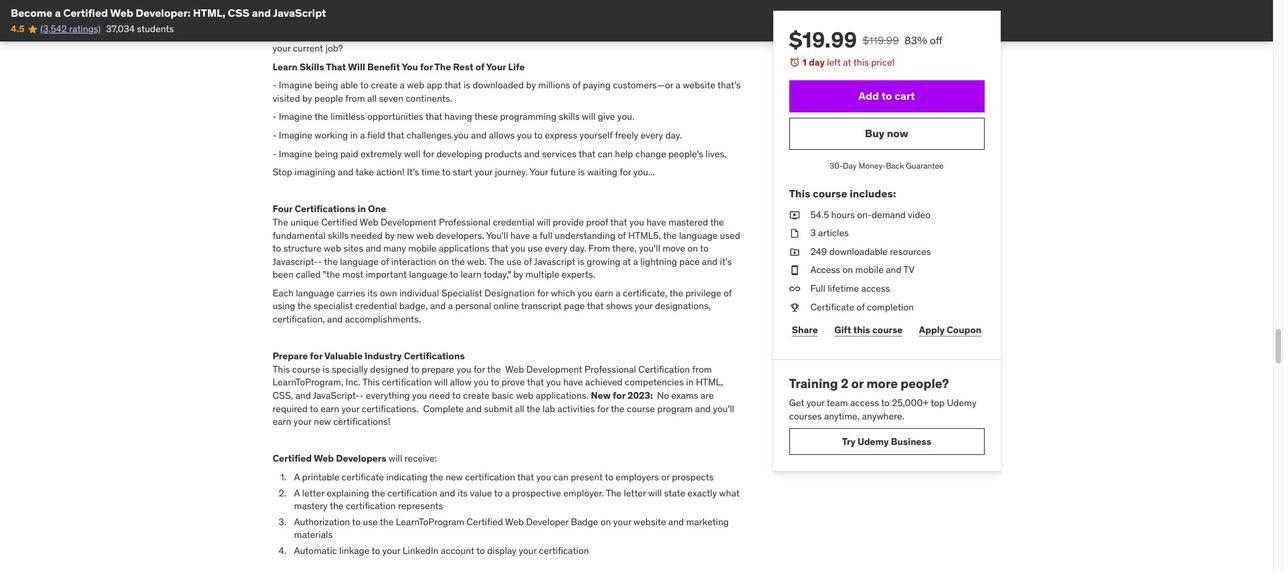 Task type: describe. For each thing, give the bounding box(es) containing it.
try udemy business link
[[789, 428, 985, 455]]

full
[[811, 282, 826, 294]]

0 horizontal spatial credential
[[355, 300, 397, 312]]

course up 54.5
[[813, 187, 847, 200]]

2 being from the top
[[315, 148, 338, 160]]

in inside four certifications in one the unique certified web development professional credential will provide proof that you have mastered the fundamental skills needed by new web developers. you'll have a full understanding of html5, the language used to structure web sites and many mobile applications that you use every day. from there, you'll move on to javascript-- the language of interaction on the web. the use of javascript is growing at a lightning pace and it's been called "the most important language to learn today," by multiple experts. each language carries its own individual specialist designation for which you earn a certificate, the privilege of using the specialist credential badge, and a personal online transcript page that shows your designations, certification, and accomplishments.
[[358, 203, 366, 215]]

2 horizontal spatial use
[[528, 242, 543, 254]]

action!
[[376, 166, 405, 178]]

training 2 or more people? get your team access to 25,000+ top udemy courses anytime, anywhere.
[[789, 375, 977, 422]]

at inside four certifications in one the unique certified web development professional credential will provide proof that you have mastered the fundamental skills needed by new web developers. you'll have a full understanding of html5, the language used to structure web sites and many mobile applications that you use every day. from there, you'll move on to javascript-- the language of interaction on the web. the use of javascript is growing at a lightning pace and it's been called "the most important language to learn today," by multiple experts. each language carries its own individual specialist designation for which you earn a certificate, the privilege of using the specialist credential badge, and a personal online transcript page that shows your designations, certification, and accomplishments.
[[623, 255, 631, 267]]

and right css
[[252, 6, 271, 19]]

completion
[[867, 301, 914, 313]]

represents
[[398, 500, 443, 512]]

0 vertical spatial create
[[538, 29, 564, 41]]

to right "linkage"
[[372, 545, 380, 557]]

"the
[[323, 269, 340, 281]]

a up seven
[[400, 79, 405, 91]]

0 horizontal spatial this
[[273, 363, 290, 375]]

you right allow
[[474, 376, 489, 388]]

designations,
[[655, 300, 711, 312]]

on up full lifetime access
[[843, 264, 853, 276]]

well
[[404, 148, 421, 160]]

add to cart button
[[789, 80, 985, 112]]

have inside prepare for valuable industry certifications this course is specially designed to prepare you for the  web development professional certification from learntoprogram, inc. this certification will allow you to prove that you have achieved competencies in html, css, and javascript-- everything you need to create basic web applications.
[[563, 376, 583, 388]]

from inside prepare for valuable industry certifications this course is specially designed to prepare you for the  web development professional certification from learntoprogram, inc. this certification will allow you to prove that you have achieved competencies in html, css, and javascript-- everything you need to create basic web applications.
[[692, 363, 712, 375]]

you'll inside no exams are required to earn your certifications.  complete and submit all the lab activities for the course program and you'll earn your new certifications!
[[713, 403, 734, 415]]

that right app
[[445, 79, 461, 91]]

development inside four certifications in one the unique certified web development professional credential will provide proof that you have mastered the fundamental skills needed by new web developers. you'll have a full understanding of html5, the language used to structure web sites and many mobile applications that you use every day. from there, you'll move on to javascript-- the language of interaction on the web. the use of javascript is growing at a lightning pace and it's been called "the most important language to learn today," by multiple experts. each language carries its own individual specialist designation for which you earn a certificate, the privilege of using the specialist credential badge, and a personal online transcript page that shows your designations, certification, and accomplishments.
[[381, 216, 437, 228]]

by up the "many"
[[385, 229, 395, 241]]

life
[[508, 61, 525, 73]]

249 downloadable resources
[[811, 245, 931, 257]]

that down opportunities
[[387, 129, 404, 141]]

its inside four certifications in one the unique certified web development professional credential will provide proof that you have mastered the fundamental skills needed by new web developers. you'll have a full understanding of html5, the language used to structure web sites and many mobile applications that you use every day. from there, you'll move on to javascript-- the language of interaction on the web. the use of javascript is growing at a lightning pace and it's been called "the most important language to learn today," by multiple experts. each language carries its own individual specialist designation for which you earn a certificate, the privilege of using the specialist credential badge, and a personal online transcript page that shows your designations, certification, and accomplishments.
[[367, 287, 378, 299]]

to inside button
[[882, 89, 892, 102]]

paid
[[340, 148, 358, 160]]

employer.
[[563, 487, 604, 499]]

allows
[[489, 129, 515, 141]]

access
[[811, 264, 840, 276]]

1 vertical spatial your
[[530, 166, 548, 178]]

3 articles
[[811, 227, 849, 239]]

yourself
[[580, 129, 613, 141]]

from inside ● you're currently working in it but want to expand your skill base so that you're 100% up to date with the latest developments in web technology? ● you want to develop mobile apps or websites on the side to create some additional income while retaining your current job? learn skills that will benefit you for the rest of your life - imagine being able to create a web app that is downloaded by millions of paying customers—or a website that's visited by people from all seven continents. - imagine the limitless opportunities that having these programming skills will give you. - imagine working in a field that challenges you and allows you to express yourself freely every day. - imagine being paid extremely well for developing products and services that can help change people's lives. stop imagining and take action! it's time to start your journey. your future is waiting for you...
[[345, 92, 365, 104]]

3
[[811, 227, 816, 239]]

program
[[657, 403, 693, 415]]

to inside the training 2 or more people? get your team access to 25,000+ top udemy courses anytime, anywhere.
[[881, 397, 890, 409]]

you down programming at top left
[[517, 129, 532, 141]]

linkage
[[339, 545, 370, 557]]

every inside four certifications in one the unique certified web development professional credential will provide proof that you have mastered the fundamental skills needed by new web developers. you'll have a full understanding of html5, the language used to structure web sites and many mobile applications that you use every day. from there, you'll move on to javascript-- the language of interaction on the web. the use of javascript is growing at a lightning pace and it's been called "the most important language to learn today," by multiple experts. each language carries its own individual specialist designation for which you earn a certificate, the privilege of using the specialist credential badge, and a personal online transcript page that shows your designations, certification, and accomplishments.
[[545, 242, 568, 254]]

1 horizontal spatial this
[[362, 376, 380, 388]]

udemy inside the training 2 or more people? get your team access to 25,000+ top udemy courses anytime, anywhere.
[[947, 397, 977, 409]]

that inside prepare for valuable industry certifications this course is specially designed to prepare you for the  web development professional certification from learntoprogram, inc. this certification will allow you to prove that you have achieved competencies in html, css, and javascript-- everything you need to create basic web applications.
[[527, 376, 544, 388]]

on up pace
[[688, 242, 698, 254]]

become a certified web developer: html, css and javascript
[[11, 6, 326, 19]]

or inside ● you're currently working in it but want to expand your skill base so that you're 100% up to date with the latest developments in web technology? ● you want to develop mobile apps or websites on the side to create some additional income while retaining your current job? learn skills that will benefit you for the rest of your life - imagine being able to create a web app that is downloaded by millions of paying customers—or a website that's visited by people from all seven continents. - imagine the limitless opportunities that having these programming skills will give you. - imagine working in a field that challenges you and allows you to express yourself freely every day. - imagine being paid extremely well for developing products and services that can help change people's lives. stop imagining and take action! it's time to start your journey. your future is waiting for you...
[[429, 29, 437, 41]]

2 vertical spatial earn
[[273, 416, 291, 428]]

new
[[591, 389, 611, 401]]

people's
[[669, 148, 703, 160]]

needed
[[351, 229, 383, 241]]

skills
[[300, 61, 324, 73]]

to right the time
[[442, 166, 451, 178]]

is down 'rest'
[[464, 79, 471, 91]]

to up job? at the top left of page
[[330, 29, 338, 41]]

to up 'basic'
[[491, 376, 499, 388]]

the right with
[[705, 0, 719, 10]]

your left "linkedin"
[[382, 545, 400, 557]]

of down full lifetime access
[[857, 301, 865, 313]]

extremely
[[361, 148, 402, 160]]

benefit
[[367, 61, 400, 73]]

2 letter from the left
[[624, 487, 646, 499]]

and up represents at left
[[440, 487, 455, 499]]

and left it's
[[702, 255, 718, 267]]

83%
[[905, 33, 927, 47]]

add to cart
[[859, 89, 915, 102]]

certification inside prepare for valuable industry certifications this course is specially designed to prepare you for the  web development professional certification from learntoprogram, inc. this certification will allow you to prove that you have achieved competencies in html, css, and javascript-- everything you need to create basic web applications.
[[382, 376, 432, 388]]

0 horizontal spatial your
[[486, 61, 506, 73]]

the up today,"
[[489, 255, 504, 267]]

express
[[545, 129, 577, 141]]

job?
[[325, 42, 343, 54]]

on inside ● you're currently working in it but want to expand your skill base so that you're 100% up to date with the latest developments in web technology? ● you want to develop mobile apps or websites on the side to create some additional income while retaining your current job? learn skills that will benefit you for the rest of your life - imagine being able to create a web app that is downloaded by millions of paying customers—or a website that's visited by people from all seven continents. - imagine the limitless opportunities that having these programming skills will give you. - imagine working in a field that challenges you and allows you to express yourself freely every day. - imagine being paid extremely well for developing products and services that can help change people's lives. stop imagining and take action! it's time to start your journey. your future is waiting for you...
[[479, 29, 489, 41]]

certified down value
[[467, 516, 503, 528]]

your down required
[[294, 416, 312, 428]]

by left millions
[[526, 79, 536, 91]]

new inside four certifications in one the unique certified web development professional credential will provide proof that you have mastered the fundamental skills needed by new web developers. you'll have a full understanding of html5, the language used to structure web sites and many mobile applications that you use every day. from there, you'll move on to javascript-- the language of interaction on the web. the use of javascript is growing at a lightning pace and it's been called "the most important language to learn today," by multiple experts. each language carries its own individual specialist designation for which you earn a certificate, the privilege of using the specialist credential badge, and a personal online transcript page that shows your designations, certification, and accomplishments.
[[397, 229, 414, 241]]

that down you'll
[[492, 242, 509, 254]]

will up indicating
[[389, 453, 402, 465]]

explaining
[[327, 487, 369, 499]]

you...
[[634, 166, 655, 178]]

you left need
[[412, 389, 427, 401]]

skills inside ● you're currently working in it but want to expand your skill base so that you're 100% up to date with the latest developments in web technology? ● you want to develop mobile apps or websites on the side to create some additional income while retaining your current job? learn skills that will benefit you for the rest of your life - imagine being able to create a web app that is downloaded by millions of paying customers—or a website that's visited by people from all seven continents. - imagine the limitless opportunities that having these programming skills will give you. - imagine working in a field that challenges you and allows you to express yourself freely every day. - imagine being paid extremely well for developing products and services that can help change people's lives. stop imagining and take action! it's time to start your journey. your future is waiting for you...
[[559, 111, 580, 123]]

structure
[[283, 242, 322, 254]]

time
[[421, 166, 440, 178]]

it's
[[720, 255, 732, 267]]

and down are
[[695, 403, 711, 415]]

2 this from the top
[[853, 324, 870, 336]]

1 vertical spatial want
[[307, 29, 327, 41]]

2023:
[[628, 389, 653, 401]]

2 horizontal spatial have
[[647, 216, 666, 228]]

prospective
[[512, 487, 561, 499]]

your up learn
[[273, 42, 291, 54]]

1 a from the top
[[294, 471, 300, 483]]

money-
[[859, 160, 886, 170]]

54.5
[[811, 208, 829, 221]]

you'll
[[486, 229, 508, 241]]

try udemy business
[[842, 435, 932, 447]]

every inside ● you're currently working in it but want to expand your skill base so that you're 100% up to date with the latest developments in web technology? ● you want to develop mobile apps or websites on the side to create some additional income while retaining your current job? learn skills that will benefit you for the rest of your life - imagine being able to create a web app that is downloaded by millions of paying customers—or a website that's visited by people from all seven continents. - imagine the limitless opportunities that having these programming skills will give you. - imagine working in a field that challenges you and allows you to express yourself freely every day. - imagine being paid extremely well for developing products and services that can help change people's lives. stop imagining and take action! it's time to start your journey. your future is waiting for you...
[[641, 129, 663, 141]]

that up challenges
[[426, 111, 442, 123]]

certifications inside prepare for valuable industry certifications this course is specially designed to prepare you for the  web development professional certification from learntoprogram, inc. this certification will allow you to prove that you have achieved competencies in html, css, and javascript-- everything you need to create basic web applications.
[[404, 350, 465, 362]]

and left submit
[[466, 403, 482, 415]]

that right so
[[568, 0, 584, 10]]

four
[[273, 203, 293, 215]]

and left tv
[[886, 264, 902, 276]]

website inside ● you're currently working in it but want to expand your skill base so that you're 100% up to date with the latest developments in web technology? ● you want to develop mobile apps or websites on the side to create some additional income while retaining your current job? learn skills that will benefit you for the rest of your life - imagine being able to create a web app that is downloaded by millions of paying customers—or a website that's visited by people from all seven continents. - imagine the limitless opportunities that having these programming skills will give you. - imagine working in a field that challenges you and allows you to express yourself freely every day. - imagine being paid extremely well for developing products and services that can help change people's lives. stop imagining and take action! it's time to start your journey. your future is waiting for you...
[[683, 79, 716, 91]]

web up interaction
[[416, 229, 434, 241]]

of left paying
[[573, 79, 581, 91]]

of up the 'multiple'
[[524, 255, 532, 267]]

(3,542
[[40, 23, 67, 35]]

freely
[[615, 129, 638, 141]]

- inside four certifications in one the unique certified web development professional credential will provide proof that you have mastered the fundamental skills needed by new web developers. you'll have a full understanding of html5, the language used to structure web sites and many mobile applications that you use every day. from there, you'll move on to javascript-- the language of interaction on the web. the use of javascript is growing at a lightning pace and it's been called "the most important language to learn today," by multiple experts. each language carries its own individual specialist designation for which you earn a certificate, the privilege of using the specialist credential badge, and a personal online transcript page that shows your designations, certification, and accomplishments.
[[318, 255, 322, 267]]

value
[[470, 487, 492, 499]]

you inside certified web developers will receive: a printable certificate indicating the new certification that you can present to employers or prospects a letter explaining the certification and its value to a prospective employer. the letter will state exactly what mastery the certification represents authorization to use the learntoprogram certified web developer badge on your website and marketing materials automatic linkage to your linkedin account to display your certification
[[536, 471, 551, 483]]

hours
[[831, 208, 855, 221]]

inc.
[[346, 376, 360, 388]]

your inside four certifications in one the unique certified web development professional credential will provide proof that you have mastered the fundamental skills needed by new web developers. you'll have a full understanding of html5, the language used to structure web sites and many mobile applications that you use every day. from there, you'll move on to javascript-- the language of interaction on the web. the use of javascript is growing at a lightning pace and it's been called "the most important language to learn today," by multiple experts. each language carries its own individual specialist designation for which you earn a certificate, the privilege of using the specialist credential badge, and a personal online transcript page that shows your designations, certification, and accomplishments.
[[635, 300, 653, 312]]

udemy inside try udemy business link
[[858, 435, 889, 447]]

certified up ratings)
[[63, 6, 108, 19]]

you'll inside four certifications in one the unique certified web development professional credential will provide proof that you have mastered the fundamental skills needed by new web developers. you'll have a full understanding of html5, the language used to structure web sites and many mobile applications that you use every day. from there, you'll move on to javascript-- the language of interaction on the web. the use of javascript is growing at a lightning pace and it's been called "the most important language to learn today," by multiple experts. each language carries its own individual specialist designation for which you earn a certificate, the privilege of using the specialist credential badge, and a personal online transcript page that shows your designations, certification, and accomplishments.
[[639, 242, 660, 254]]

applications.
[[536, 389, 589, 401]]

the left lab
[[527, 403, 540, 415]]

web left sites
[[324, 242, 341, 254]]

side
[[507, 29, 525, 41]]

understanding
[[555, 229, 616, 241]]

and left services
[[524, 148, 540, 160]]

or inside certified web developers will receive: a printable certificate indicating the new certification that you can present to employers or prospects a letter explaining the certification and its value to a prospective employer. the letter will state exactly what mastery the certification represents authorization to use the learntoprogram certified web developer badge on your website and marketing materials automatic linkage to your linkedin account to display your certification
[[661, 471, 670, 483]]

language down called
[[296, 287, 334, 299]]

apply coupon button
[[916, 317, 985, 343]]

individual
[[399, 287, 439, 299]]

the down "new for 2023:"
[[611, 403, 625, 415]]

limitless
[[330, 111, 365, 123]]

left
[[827, 56, 841, 68]]

that right the page
[[587, 300, 604, 312]]

a left field
[[360, 129, 365, 141]]

your inside the training 2 or more people? get your team access to 25,000+ top udemy courses anytime, anywhere.
[[807, 397, 825, 409]]

the left learntoprogram
[[380, 516, 394, 528]]

your up certifications!
[[342, 403, 360, 415]]

your left skill
[[494, 0, 512, 10]]

specialist
[[442, 287, 482, 299]]

access inside the training 2 or more people? get your team access to 25,000+ top udemy courses anytime, anywhere.
[[850, 397, 879, 409]]

certification up represents at left
[[387, 487, 437, 499]]

1 vertical spatial create
[[371, 79, 398, 91]]

1 ● from the top
[[284, 0, 287, 10]]

while
[[668, 29, 690, 41]]

of up there,
[[618, 229, 626, 241]]

will inside prepare for valuable industry certifications this course is specially designed to prepare you for the  web development professional certification from learntoprogram, inc. this certification will allow you to prove that you have achieved competencies in html, css, and javascript-- everything you need to create basic web applications.
[[434, 376, 448, 388]]

developments
[[298, 11, 358, 23]]

30-day money-back guarantee
[[830, 160, 944, 170]]

additional
[[592, 29, 633, 41]]

0 vertical spatial want
[[428, 0, 449, 10]]

give
[[598, 111, 615, 123]]

0 horizontal spatial have
[[510, 229, 530, 241]]

new inside certified web developers will receive: a printable certificate indicating the new certification that you can present to employers or prospects a letter explaining the certification and its value to a prospective employer. the letter will state exactly what mastery the certification represents authorization to use the learntoprogram certified web developer badge on your website and marketing materials automatic linkage to your linkedin account to display your certification
[[446, 471, 463, 483]]

the up certification,
[[297, 300, 311, 312]]

app
[[427, 79, 442, 91]]

of right 'rest'
[[476, 61, 485, 73]]

the down 'certificate'
[[371, 487, 385, 499]]

you up developing
[[454, 129, 469, 141]]

linkedin
[[403, 545, 439, 557]]

four certifications in one the unique certified web development professional credential will provide proof that you have mastered the fundamental skills needed by new web developers. you'll have a full understanding of html5, the language used to structure web sites and many mobile applications that you use every day. from there, you'll move on to javascript-- the language of interaction on the web. the use of javascript is growing at a lightning pace and it's been called "the most important language to learn today," by multiple experts. each language carries its own individual specialist designation for which you earn a certificate, the privilege of using the specialist credential badge, and a personal online transcript page that shows your designations, certification, and accomplishments.
[[273, 203, 740, 325]]

and down the 'these'
[[471, 129, 487, 141]]

web up continents.
[[407, 79, 424, 91]]

skill
[[515, 0, 531, 10]]

some
[[566, 29, 589, 41]]

able
[[340, 79, 358, 91]]

and inside prepare for valuable industry certifications this course is specially designed to prepare you for the  web development professional certification from learntoprogram, inc. this certification will allow you to prove that you have achieved competencies in html, css, and javascript-- everything you need to create basic web applications.
[[295, 389, 311, 401]]

access on mobile and tv
[[811, 264, 915, 276]]

the down four
[[273, 216, 288, 228]]

that right proof
[[610, 216, 627, 228]]

2 ● from the top
[[284, 29, 287, 41]]

0 vertical spatial you
[[289, 29, 305, 41]]

in up paid on the top left of the page
[[350, 129, 358, 141]]

web up develop
[[370, 11, 387, 23]]

will inside four certifications in one the unique certified web development professional credential will provide proof that you have mastered the fundamental skills needed by new web developers. you'll have a full understanding of html5, the language used to structure web sites and many mobile applications that you use every day. from there, you'll move on to javascript-- the language of interaction on the web. the use of javascript is growing at a lightning pace and it's been called "the most important language to learn today," by multiple experts. each language carries its own individual specialist designation for which you earn a certificate, the privilege of using the specialist credential badge, and a personal online transcript page that shows your designations, certification, and accomplishments.
[[537, 216, 551, 228]]

learn
[[461, 269, 482, 281]]

to down allow
[[452, 389, 461, 401]]

you up today,"
[[511, 242, 526, 254]]

you.
[[617, 111, 635, 123]]

submit
[[484, 403, 513, 415]]

and down specialist
[[327, 313, 343, 325]]

1 horizontal spatial use
[[507, 255, 522, 267]]

language down the 'mastered'
[[679, 229, 718, 241]]

course inside prepare for valuable industry certifications this course is specially designed to prepare you for the  web development professional certification from learntoprogram, inc. this certification will allow you to prove that you have achieved competencies in html, css, and javascript-- everything you need to create basic web applications.
[[292, 363, 320, 375]]

anytime,
[[824, 410, 860, 422]]

most
[[342, 269, 364, 281]]

to right able
[[360, 79, 369, 91]]

and down individual
[[430, 300, 446, 312]]

more
[[867, 375, 898, 392]]

1 this from the top
[[854, 56, 869, 68]]

your right badge
[[613, 516, 631, 528]]

specially
[[332, 363, 368, 375]]

you're
[[289, 0, 315, 10]]

visited
[[273, 92, 300, 104]]

people?
[[901, 375, 949, 392]]

the down people
[[314, 111, 328, 123]]

ratings)
[[69, 23, 101, 35]]

certifications inside four certifications in one the unique certified web development professional credential will provide proof that you have mastered the fundamental skills needed by new web developers. you'll have a full understanding of html5, the language used to structure web sites and many mobile applications that you use every day. from there, you'll move on to javascript-- the language of interaction on the web. the use of javascript is growing at a lightning pace and it's been called "the most important language to learn today," by multiple experts. each language carries its own individual specialist designation for which you earn a certificate, the privilege of using the specialist credential badge, and a personal online transcript page that shows your designations, certification, and accomplishments.
[[295, 203, 356, 215]]

2 horizontal spatial mobile
[[855, 264, 884, 276]]

new inside no exams are required to earn your certifications.  complete and submit all the lab activities for the course program and you'll earn your new certifications!
[[314, 416, 331, 428]]

certification,
[[273, 313, 325, 325]]

to left learn
[[450, 269, 458, 281]]

guarantee
[[906, 160, 944, 170]]

of right "privilege" on the right
[[724, 287, 732, 299]]

students
[[137, 23, 174, 35]]

you up the page
[[578, 287, 592, 299]]

website inside certified web developers will receive: a printable certificate indicating the new certification that you can present to employers or prospects a letter explaining the certification and its value to a prospective employer. the letter will state exactly what mastery the certification represents authorization to use the learntoprogram certified web developer badge on your website and marketing materials automatic linkage to your linkedin account to display your certification
[[634, 516, 666, 528]]

1 vertical spatial earn
[[321, 403, 339, 415]]

that inside certified web developers will receive: a printable certificate indicating the new certification that you can present to employers or prospects a letter explaining the certification and its value to a prospective employer. the letter will state exactly what mastery the certification represents authorization to use the learntoprogram certified web developer badge on your website and marketing materials automatic linkage to your linkedin account to display your certification
[[517, 471, 534, 483]]

0 vertical spatial this
[[789, 187, 811, 200]]

day. inside four certifications in one the unique certified web development professional credential will provide proof that you have mastered the fundamental skills needed by new web developers. you'll have a full understanding of html5, the language used to structure web sites and many mobile applications that you use every day. from there, you'll move on to javascript-- the language of interaction on the web. the use of javascript is growing at a lightning pace and it's been called "the most important language to learn today," by multiple experts. each language carries its own individual specialist designation for which you earn a certificate, the privilege of using the specialist credential badge, and a personal online transcript page that shows your designations, certification, and accomplishments.
[[570, 242, 586, 254]]

37,034
[[106, 23, 135, 35]]

in left it
[[393, 0, 400, 10]]

language down interaction
[[409, 269, 448, 281]]

web up display
[[505, 516, 524, 528]]

mobile inside four certifications in one the unique certified web development professional credential will provide proof that you have mastered the fundamental skills needed by new web developers. you'll have a full understanding of html5, the language used to structure web sites and many mobile applications that you use every day. from there, you'll move on to javascript-- the language of interaction on the web. the use of javascript is growing at a lightning pace and it's been called "the most important language to learn today," by multiple experts. each language carries its own individual specialist designation for which you earn a certificate, the privilege of using the specialist credential badge, and a personal online transcript page that shows your designations, certification, and accomplishments.
[[408, 242, 437, 254]]

on down the applications
[[439, 255, 449, 267]]

for inside no exams are required to earn your certifications.  complete and submit all the lab activities for the course program and you'll earn your new certifications!
[[597, 403, 609, 415]]

to up "linkage"
[[352, 516, 361, 528]]

all inside no exams are required to earn your certifications.  complete and submit all the lab activities for the course program and you'll earn your new certifications!
[[515, 403, 525, 415]]

from
[[589, 242, 610, 254]]



Task type: vqa. For each thing, say whether or not it's contained in the screenshot.
our
no



Task type: locate. For each thing, give the bounding box(es) containing it.
0 horizontal spatial or
[[429, 29, 437, 41]]

1 horizontal spatial from
[[692, 363, 712, 375]]

in inside prepare for valuable industry certifications this course is specially designed to prepare you for the  web development professional certification from learntoprogram, inc. this certification will allow you to prove that you have achieved competencies in html, css, and javascript-- everything you need to create basic web applications.
[[686, 376, 694, 388]]

the up move
[[663, 229, 677, 241]]

state
[[664, 487, 685, 499]]

0 horizontal spatial letter
[[302, 487, 324, 499]]

the inside certified web developers will receive: a printable certificate indicating the new certification that you can present to employers or prospects a letter explaining the certification and its value to a prospective employer. the letter will state exactly what mastery the certification represents authorization to use the learntoprogram certified web developer badge on your website and marketing materials automatic linkage to your linkedin account to display your certification
[[606, 487, 622, 499]]

mobile inside ● you're currently working in it but want to expand your skill base so that you're 100% up to date with the latest developments in web technology? ● you want to develop mobile apps or websites on the side to create some additional income while retaining your current job? learn skills that will benefit you for the rest of your life - imagine being able to create a web app that is downloaded by millions of paying customers—or a website that's visited by people from all seven continents. - imagine the limitless opportunities that having these programming skills will give you. - imagine working in a field that challenges you and allows you to express yourself freely every day. - imagine being paid extremely well for developing products and services that can help change people's lives. stop imagining and take action! it's time to start your journey. your future is waiting for you...
[[376, 29, 404, 41]]

1 vertical spatial its
[[458, 487, 468, 499]]

html, inside prepare for valuable industry certifications this course is specially designed to prepare you for the  web development professional certification from learntoprogram, inc. this certification will allow you to prove that you have achieved competencies in html, css, and javascript-- everything you need to create basic web applications.
[[696, 376, 723, 388]]

25,000+
[[892, 397, 929, 409]]

your right display
[[519, 545, 537, 557]]

javascript-
[[273, 255, 318, 267]]

interaction
[[391, 255, 436, 267]]

web up the prove
[[505, 363, 524, 375]]

web up printable
[[314, 453, 334, 465]]

xsmall image left access
[[789, 264, 800, 277]]

2 a from the top
[[294, 487, 300, 499]]

1 vertical spatial can
[[554, 471, 569, 483]]

language
[[679, 229, 718, 241], [340, 255, 379, 267], [409, 269, 448, 281], [296, 287, 334, 299]]

css
[[228, 6, 250, 19]]

and down needed
[[366, 242, 381, 254]]

2 vertical spatial new
[[446, 471, 463, 483]]

have
[[647, 216, 666, 228], [510, 229, 530, 241], [563, 376, 583, 388]]

1 vertical spatial skills
[[328, 229, 349, 241]]

0 vertical spatial you'll
[[639, 242, 660, 254]]

0 vertical spatial can
[[598, 148, 613, 160]]

create down allow
[[463, 389, 490, 401]]

can up waiting
[[598, 148, 613, 160]]

many
[[383, 242, 406, 254]]

0 horizontal spatial from
[[345, 92, 365, 104]]

full lifetime access
[[811, 282, 890, 294]]

will inside ● you're currently working in it but want to expand your skill base so that you're 100% up to date with the latest developments in web technology? ● you want to develop mobile apps or websites on the side to create some additional income while retaining your current job? learn skills that will benefit you for the rest of your life - imagine being able to create a web app that is downloaded by millions of paying customers—or a website that's visited by people from all seven continents. - imagine the limitless opportunities that having these programming skills will give you. - imagine working in a field that challenges you and allows you to express yourself freely every day. - imagine being paid extremely well for developing products and services that can help change people's lives. stop imagining and take action! it's time to start your journey. your future is waiting for you...
[[582, 111, 596, 123]]

1 vertical spatial udemy
[[858, 435, 889, 447]]

0 horizontal spatial html,
[[193, 6, 225, 19]]

0 horizontal spatial skills
[[328, 229, 349, 241]]

2 vertical spatial mobile
[[855, 264, 884, 276]]

in left one
[[358, 203, 366, 215]]

letter down the employers
[[624, 487, 646, 499]]

0 vertical spatial certifications
[[295, 203, 356, 215]]

or inside the training 2 or more people? get your team access to 25,000+ top udemy courses anytime, anywhere.
[[851, 375, 864, 392]]

new up the "many"
[[397, 229, 414, 241]]

waiting
[[587, 166, 618, 178]]

2 imagine from the top
[[279, 111, 312, 123]]

basic
[[492, 389, 514, 401]]

and down the learntoprogram,
[[295, 389, 311, 401]]

1 vertical spatial access
[[850, 397, 879, 409]]

alarm image
[[789, 57, 800, 68]]

0 vertical spatial day.
[[666, 129, 682, 141]]

you're
[[587, 0, 612, 10]]

day
[[809, 56, 825, 68]]

of
[[476, 61, 485, 73], [573, 79, 581, 91], [618, 229, 626, 241], [381, 255, 389, 267], [524, 255, 532, 267], [724, 287, 732, 299], [857, 301, 865, 313]]

using
[[273, 300, 295, 312]]

professional inside prepare for valuable industry certifications this course is specially designed to prepare you for the  web development professional certification from learntoprogram, inc. this certification will allow you to prove that you have achieved competencies in html, css, and javascript-- everything you need to create basic web applications.
[[585, 363, 636, 375]]

xsmall image for full
[[789, 282, 800, 295]]

is up 'experts.'
[[578, 255, 585, 267]]

1 vertical spatial have
[[510, 229, 530, 241]]

1 horizontal spatial create
[[463, 389, 490, 401]]

course down completion
[[872, 324, 903, 336]]

to left display
[[476, 545, 485, 557]]

0 horizontal spatial udemy
[[858, 435, 889, 447]]

can inside ● you're currently working in it but want to expand your skill base so that you're 100% up to date with the latest developments in web technology? ● you want to develop mobile apps or websites on the side to create some additional income while retaining your current job? learn skills that will benefit you for the rest of your life - imagine being able to create a web app that is downloaded by millions of paying customers—or a website that's visited by people from all seven continents. - imagine the limitless opportunities that having these programming skills will give you. - imagine working in a field that challenges you and allows you to express yourself freely every day. - imagine being paid extremely well for developing products and services that can help change people's lives. stop imagining and take action! it's time to start your journey. your future is waiting for you...
[[598, 148, 613, 160]]

to right move
[[700, 242, 709, 254]]

you'll
[[639, 242, 660, 254], [713, 403, 734, 415]]

1 vertical spatial at
[[623, 255, 631, 267]]

certification down developer at the left
[[539, 545, 589, 557]]

to left "expand" at the left of the page
[[451, 0, 459, 10]]

4 xsmall image from the top
[[789, 301, 800, 314]]

expand
[[462, 0, 492, 10]]

a inside certified web developers will receive: a printable certificate indicating the new certification that you can present to employers or prospects a letter explaining the certification and its value to a prospective employer. the letter will state exactly what mastery the certification represents authorization to use the learntoprogram certified web developer badge on your website and marketing materials automatic linkage to your linkedin account to display your certification
[[505, 487, 510, 499]]

1 horizontal spatial its
[[458, 487, 468, 499]]

0 horizontal spatial use
[[363, 516, 378, 528]]

a left full
[[532, 229, 537, 241]]

at down there,
[[623, 255, 631, 267]]

the up designations,
[[670, 287, 683, 299]]

the up the used
[[710, 216, 724, 228]]

have up applications.
[[563, 376, 583, 388]]

apps
[[406, 29, 426, 41]]

developer:
[[136, 6, 191, 19]]

certified up printable
[[273, 453, 312, 465]]

use inside certified web developers will receive: a printable certificate indicating the new certification that you can present to employers or prospects a letter explaining the certification and its value to a prospective employer. the letter will state exactly what mastery the certification represents authorization to use the learntoprogram certified web developer badge on your website and marketing materials automatic linkage to your linkedin account to display your certification
[[363, 516, 378, 528]]

1 horizontal spatial can
[[598, 148, 613, 160]]

create inside prepare for valuable industry certifications this course is specially designed to prepare you for the  web development professional certification from learntoprogram, inc. this certification will allow you to prove that you have achieved competencies in html, css, and javascript-- everything you need to create basic web applications.
[[463, 389, 490, 401]]

a right customers—or at the top of the page
[[676, 79, 681, 91]]

gift this course
[[834, 324, 903, 336]]

want up current
[[307, 29, 327, 41]]

1 vertical spatial working
[[315, 129, 348, 141]]

lightning
[[640, 255, 677, 267]]

to right side
[[527, 29, 535, 41]]

a up (3,542
[[55, 6, 61, 19]]

every
[[641, 129, 663, 141], [545, 242, 568, 254]]

0 horizontal spatial earn
[[273, 416, 291, 428]]

0 horizontal spatial day.
[[570, 242, 586, 254]]

your right start
[[475, 166, 493, 178]]

0 vertical spatial development
[[381, 216, 437, 228]]

37,034 students
[[106, 23, 174, 35]]

called
[[296, 269, 321, 281]]

1 vertical spatial website
[[634, 516, 666, 528]]

seven
[[379, 92, 403, 104]]

language down sites
[[340, 255, 379, 267]]

2 horizontal spatial this
[[789, 187, 811, 200]]

its inside certified web developers will receive: a printable certificate indicating the new certification that you can present to employers or prospects a letter explaining the certification and its value to a prospective employer. the letter will state exactly what mastery the certification represents authorization to use the learntoprogram certified web developer badge on your website and marketing materials automatic linkage to your linkedin account to display your certification
[[458, 487, 468, 499]]

professional inside four certifications in one the unique certified web development professional credential will provide proof that you have mastered the fundamental skills needed by new web developers. you'll have a full understanding of html5, the language used to structure web sites and many mobile applications that you use every day. from there, you'll move on to javascript-- the language of interaction on the web. the use of javascript is growing at a lightning pace and it's been called "the most important language to learn today," by multiple experts. each language carries its own individual specialist designation for which you earn a certificate, the privilege of using the specialist credential badge, and a personal online transcript page that shows your designations, certification, and accomplishments.
[[439, 216, 491, 228]]

the
[[435, 61, 451, 73], [273, 216, 288, 228], [489, 255, 504, 267], [606, 487, 622, 499]]

these
[[474, 111, 498, 123]]

web inside four certifications in one the unique certified web development professional credential will provide proof that you have mastered the fundamental skills needed by new web developers. you'll have a full understanding of html5, the language used to structure web sites and many mobile applications that you use every day. from there, you'll move on to javascript-- the language of interaction on the web. the use of javascript is growing at a lightning pace and it's been called "the most important language to learn today," by multiple experts. each language carries its own individual specialist designation for which you earn a certificate, the privilege of using the specialist credential badge, and a personal online transcript page that shows your designations, certification, and accomplishments.
[[360, 216, 379, 228]]

you up allow
[[457, 363, 471, 375]]

0 horizontal spatial working
[[315, 129, 348, 141]]

course inside no exams are required to earn your certifications.  complete and submit all the lab activities for the course program and you'll earn your new certifications!
[[627, 403, 655, 415]]

you up html5,
[[630, 216, 644, 228]]

xsmall image
[[789, 208, 800, 222], [789, 227, 800, 240], [789, 245, 800, 259], [789, 301, 800, 314]]

of up the important
[[381, 255, 389, 267]]

a up mastery
[[294, 487, 300, 499]]

xsmall image for 249
[[789, 245, 800, 259]]

is inside prepare for valuable industry certifications this course is specially designed to prepare you for the  web development professional certification from learntoprogram, inc. this certification will allow you to prove that you have achieved competencies in html, css, and javascript-- everything you need to create basic web applications.
[[323, 363, 330, 375]]

up
[[641, 0, 652, 10]]

1 imagine from the top
[[279, 79, 312, 91]]

exams
[[671, 389, 698, 401]]

1 vertical spatial html,
[[696, 376, 723, 388]]

can left present
[[554, 471, 569, 483]]

access
[[861, 282, 890, 294], [850, 397, 879, 409]]

3 xsmall image from the top
[[789, 245, 800, 259]]

a down there,
[[633, 255, 638, 267]]

fundamental
[[273, 229, 326, 241]]

1 vertical spatial day.
[[570, 242, 586, 254]]

to right value
[[494, 487, 503, 499]]

0 horizontal spatial all
[[367, 92, 377, 104]]

technology?
[[389, 11, 440, 23]]

use up today,"
[[507, 255, 522, 267]]

web down the prove
[[516, 389, 534, 401]]

0 vertical spatial its
[[367, 287, 378, 299]]

course
[[813, 187, 847, 200], [872, 324, 903, 336], [292, 363, 320, 375], [627, 403, 655, 415]]

1 horizontal spatial development
[[526, 363, 582, 375]]

lab
[[543, 403, 555, 415]]

challenges
[[407, 129, 452, 141]]

2 horizontal spatial create
[[538, 29, 564, 41]]

people
[[314, 92, 343, 104]]

web inside prepare for valuable industry certifications this course is specially designed to prepare you for the  web development professional certification from learntoprogram, inc. this certification will allow you to prove that you have achieved competencies in html, css, and javascript-- everything you need to create basic web applications.
[[516, 389, 534, 401]]

development inside prepare for valuable industry certifications this course is specially designed to prepare you for the  web development professional certification from learntoprogram, inc. this certification will allow you to prove that you have achieved competencies in html, css, and javascript-- everything you need to create basic web applications.
[[526, 363, 582, 375]]

0 vertical spatial at
[[843, 56, 851, 68]]

1 horizontal spatial your
[[530, 166, 548, 178]]

prepare for valuable industry certifications this course is specially designed to prepare you for the  web development professional certification from learntoprogram, inc. this certification will allow you to prove that you have achieved competencies in html, css, and javascript-- everything you need to create basic web applications.
[[273, 350, 723, 401]]

web inside prepare for valuable industry certifications this course is specially designed to prepare you for the  web development professional certification from learntoprogram, inc. this certification will allow you to prove that you have achieved competencies in html, css, and javascript-- everything you need to create basic web applications.
[[505, 363, 524, 375]]

4.5
[[11, 23, 25, 35]]

access up anywhere. at the right bottom of page
[[850, 397, 879, 409]]

1 horizontal spatial mobile
[[408, 242, 437, 254]]

1 horizontal spatial certifications
[[404, 350, 465, 362]]

0 horizontal spatial create
[[371, 79, 398, 91]]

this course includes:
[[789, 187, 896, 200]]

day. inside ● you're currently working in it but want to expand your skill base so that you're 100% up to date with the latest developments in web technology? ● you want to develop mobile apps or websites on the side to create some additional income while retaining your current job? learn skills that will benefit you for the rest of your life - imagine being able to create a web app that is downloaded by millions of paying customers—or a website that's visited by people from all seven continents. - imagine the limitless opportunities that having these programming skills will give you. - imagine working in a field that challenges you and allows you to express yourself freely every day. - imagine being paid extremely well for developing products and services that can help change people's lives. stop imagining and take action! it's time to start your journey. your future is waiting for you...
[[666, 129, 682, 141]]

1 horizontal spatial or
[[661, 471, 670, 483]]

which
[[551, 287, 575, 299]]

share
[[792, 324, 818, 336]]

1 xsmall image from the top
[[789, 264, 800, 277]]

1 horizontal spatial every
[[641, 129, 663, 141]]

web
[[370, 11, 387, 23], [407, 79, 424, 91], [416, 229, 434, 241], [324, 242, 341, 254], [516, 389, 534, 401]]

all left seven
[[367, 92, 377, 104]]

1 being from the top
[[315, 79, 338, 91]]

you
[[454, 129, 469, 141], [517, 129, 532, 141], [630, 216, 644, 228], [511, 242, 526, 254], [578, 287, 592, 299], [457, 363, 471, 375], [474, 376, 489, 388], [546, 376, 561, 388], [412, 389, 427, 401], [536, 471, 551, 483]]

0 horizontal spatial its
[[367, 287, 378, 299]]

0 horizontal spatial website
[[634, 516, 666, 528]]

1 horizontal spatial letter
[[624, 487, 646, 499]]

0 horizontal spatial you'll
[[639, 242, 660, 254]]

millions
[[538, 79, 570, 91]]

0 vertical spatial access
[[861, 282, 890, 294]]

new for 2023:
[[591, 389, 657, 401]]

website left that's
[[683, 79, 716, 91]]

1 vertical spatial every
[[545, 242, 568, 254]]

1 horizontal spatial at
[[843, 56, 851, 68]]

2 vertical spatial create
[[463, 389, 490, 401]]

100%
[[614, 0, 639, 10]]

html, up are
[[696, 376, 723, 388]]

0 vertical spatial ●
[[284, 0, 287, 10]]

javascript
[[534, 255, 575, 267]]

to up javascript-
[[273, 242, 281, 254]]

1 vertical spatial a
[[294, 487, 300, 499]]

transcript
[[521, 300, 562, 312]]

1 vertical spatial this
[[853, 324, 870, 336]]

you right benefit
[[402, 61, 418, 73]]

1 horizontal spatial website
[[683, 79, 716, 91]]

html, left css
[[193, 6, 225, 19]]

from up are
[[692, 363, 712, 375]]

xsmall image for 3
[[789, 227, 800, 240]]

xsmall image left 3
[[789, 227, 800, 240]]

the down receive:
[[430, 471, 443, 483]]

privilege
[[686, 287, 721, 299]]

will left give
[[582, 111, 596, 123]]

skills inside four certifications in one the unique certified web development professional credential will provide proof that you have mastered the fundamental skills needed by new web developers. you'll have a full understanding of html5, the language used to structure web sites and many mobile applications that you use every day. from there, you'll move on to javascript-- the language of interaction on the web. the use of javascript is growing at a lightning pace and it's been called "the most important language to learn today," by multiple experts. each language carries its own individual specialist designation for which you earn a certificate, the privilege of using the specialist credential badge, and a personal online transcript page that shows your designations, certification, and accomplishments.
[[328, 229, 349, 241]]

on-
[[857, 208, 872, 221]]

xsmall image up "share"
[[789, 301, 800, 314]]

to left prepare
[[411, 363, 420, 375]]

0 vertical spatial or
[[429, 29, 437, 41]]

2 vertical spatial or
[[661, 471, 670, 483]]

coupon
[[947, 324, 982, 336]]

this
[[789, 187, 811, 200], [273, 363, 290, 375], [362, 376, 380, 388]]

1 horizontal spatial day.
[[666, 129, 682, 141]]

2 xsmall image from the top
[[789, 227, 800, 240]]

to left cart
[[882, 89, 892, 102]]

will up full
[[537, 216, 551, 228]]

0 vertical spatial every
[[641, 129, 663, 141]]

1 vertical spatial mobile
[[408, 242, 437, 254]]

move
[[663, 242, 685, 254]]

$19.99
[[789, 26, 857, 54]]

badge
[[571, 516, 598, 528]]

courses
[[789, 410, 822, 422]]

certification down explaining
[[346, 500, 396, 512]]

is inside four certifications in one the unique certified web development professional credential will provide proof that you have mastered the fundamental skills needed by new web developers. you'll have a full understanding of html5, the language used to structure web sites and many mobile applications that you use every day. from there, you'll move on to javascript-- the language of interaction on the web. the use of javascript is growing at a lightning pace and it's been called "the most important language to learn today," by multiple experts. each language carries its own individual specialist designation for which you earn a certificate, the privilege of using the specialist credential badge, and a personal online transcript page that shows your designations, certification, and accomplishments.
[[578, 255, 585, 267]]

and
[[252, 6, 271, 19], [471, 129, 487, 141], [524, 148, 540, 160], [338, 166, 354, 178], [366, 242, 381, 254], [702, 255, 718, 267], [886, 264, 902, 276], [430, 300, 446, 312], [327, 313, 343, 325], [295, 389, 311, 401], [466, 403, 482, 415], [695, 403, 711, 415], [440, 487, 455, 499], [668, 516, 684, 528]]

for inside four certifications in one the unique certified web development professional credential will provide proof that you have mastered the fundamental skills needed by new web developers. you'll have a full understanding of html5, the language used to structure web sites and many mobile applications that you use every day. from there, you'll move on to javascript-- the language of interaction on the web. the use of javascript is growing at a lightning pace and it's been called "the most important language to learn today," by multiple experts. each language carries its own individual specialist designation for which you earn a certificate, the privilege of using the specialist credential badge, and a personal online transcript page that shows your designations, certification, and accomplishments.
[[537, 287, 549, 299]]

0 vertical spatial earn
[[595, 287, 613, 299]]

one
[[368, 203, 386, 215]]

programming
[[500, 111, 557, 123]]

shows
[[606, 300, 633, 312]]

what
[[719, 487, 740, 499]]

(3,542 ratings)
[[40, 23, 101, 35]]

printable
[[302, 471, 339, 483]]

to right the up
[[654, 0, 662, 10]]

1 horizontal spatial want
[[428, 0, 449, 10]]

1 vertical spatial from
[[692, 363, 712, 375]]

certification down designed
[[382, 376, 432, 388]]

certification up value
[[465, 471, 515, 483]]

1 vertical spatial all
[[515, 403, 525, 415]]

carries
[[337, 287, 365, 299]]

0 vertical spatial new
[[397, 229, 414, 241]]

skills up sites
[[328, 229, 349, 241]]

2 xsmall image from the top
[[789, 282, 800, 295]]

1 vertical spatial xsmall image
[[789, 282, 800, 295]]

is right future
[[578, 166, 585, 178]]

- inside prepare for valuable industry certifications this course is specially designed to prepare you for the  web development professional certification from learntoprogram, inc. this certification will allow you to prove that you have achieved competencies in html, css, and javascript-- everything you need to create basic web applications.
[[360, 389, 364, 401]]

experts.
[[562, 269, 595, 281]]

websites
[[439, 29, 477, 41]]

price!
[[871, 56, 895, 68]]

certified inside four certifications in one the unique certified web development professional credential will provide proof that you have mastered the fundamental skills needed by new web developers. you'll have a full understanding of html5, the language used to structure web sites and many mobile applications that you use every day. from there, you'll move on to javascript-- the language of interaction on the web. the use of javascript is growing at a lightning pace and it's been called "the most important language to learn today," by multiple experts. each language carries its own individual specialist designation for which you earn a certificate, the privilege of using the specialist credential badge, and a personal online transcript page that shows your designations, certification, and accomplishments.
[[321, 216, 358, 228]]

no exams are required to earn your certifications.  complete and submit all the lab activities for the course program and you'll earn your new certifications!
[[273, 389, 734, 428]]

xsmall image for access
[[789, 264, 800, 277]]

want
[[428, 0, 449, 10], [307, 29, 327, 41]]

a up shows
[[616, 287, 621, 299]]

1 vertical spatial professional
[[585, 363, 636, 375]]

the inside ● you're currently working in it but want to expand your skill base so that you're 100% up to date with the latest developments in web technology? ● you want to develop mobile apps or websites on the side to create some additional income while retaining your current job? learn skills that will benefit you for the rest of your life - imagine being able to create a web app that is downloaded by millions of paying customers—or a website that's visited by people from all seven continents. - imagine the limitless opportunities that having these programming skills will give you. - imagine working in a field that challenges you and allows you to express yourself freely every day. - imagine being paid extremely well for developing products and services that can help change people's lives. stop imagining and take action! it's time to start your journey. your future is waiting for you...
[[435, 61, 451, 73]]

its left own
[[367, 287, 378, 299]]

0 vertical spatial skills
[[559, 111, 580, 123]]

1 xsmall image from the top
[[789, 208, 800, 222]]

1
[[803, 56, 807, 68]]

will up need
[[434, 376, 448, 388]]

249
[[811, 245, 827, 257]]

1 horizontal spatial all
[[515, 403, 525, 415]]

that's
[[718, 79, 741, 91]]

can inside certified web developers will receive: a printable certificate indicating the new certification that you can present to employers or prospects a letter explaining the certification and its value to a prospective employer. the letter will state exactly what mastery the certification represents authorization to use the learntoprogram certified web developer badge on your website and marketing materials automatic linkage to your linkedin account to display your certification
[[554, 471, 569, 483]]

xsmall image for certificate
[[789, 301, 800, 314]]

1 vertical spatial certifications
[[404, 350, 465, 362]]

0 vertical spatial credential
[[493, 216, 535, 228]]

every up javascript
[[545, 242, 568, 254]]

1 vertical spatial ●
[[284, 29, 287, 41]]

from down able
[[345, 92, 365, 104]]

will
[[348, 61, 365, 73]]

resources
[[890, 245, 931, 257]]

certificate of completion
[[811, 301, 914, 313]]

4 imagine from the top
[[279, 148, 312, 160]]

create left some
[[538, 29, 564, 41]]

0 vertical spatial use
[[528, 242, 543, 254]]

0 vertical spatial this
[[854, 56, 869, 68]]

the left side
[[491, 29, 505, 41]]

in up develop
[[360, 11, 367, 23]]

growing
[[587, 255, 621, 267]]

0 vertical spatial professional
[[439, 216, 491, 228]]

1 horizontal spatial udemy
[[947, 397, 977, 409]]

you up applications.
[[546, 376, 561, 388]]

0 horizontal spatial at
[[623, 255, 631, 267]]

certified
[[63, 6, 108, 19], [321, 216, 358, 228], [273, 453, 312, 465], [467, 516, 503, 528]]

apply coupon
[[919, 324, 982, 336]]

prospects
[[672, 471, 714, 483]]

0 horizontal spatial new
[[314, 416, 331, 428]]

to inside no exams are required to earn your certifications.  complete and submit all the lab activities for the course program and you'll earn your new certifications!
[[310, 403, 318, 415]]

xsmall image left full
[[789, 282, 800, 295]]

0 vertical spatial have
[[647, 216, 666, 228]]

and down paid on the top left of the page
[[338, 166, 354, 178]]

1 vertical spatial use
[[507, 255, 522, 267]]

1 vertical spatial new
[[314, 416, 331, 428]]

1 letter from the left
[[302, 487, 324, 499]]

by up designation
[[514, 269, 523, 281]]

earn down javascript-
[[321, 403, 339, 415]]

xsmall image for 54.5
[[789, 208, 800, 222]]

this left price!
[[854, 56, 869, 68]]

base
[[533, 0, 553, 10]]

all inside ● you're currently working in it but want to expand your skill base so that you're 100% up to date with the latest developments in web technology? ● you want to develop mobile apps or websites on the side to create some additional income while retaining your current job? learn skills that will benefit you for the rest of your life - imagine being able to create a web app that is downloaded by millions of paying customers—or a website that's visited by people from all seven continents. - imagine the limitless opportunities that having these programming skills will give you. - imagine working in a field that challenges you and allows you to express yourself freely every day. - imagine being paid extremely well for developing products and services that can help change people's lives. stop imagining and take action! it's time to start your journey. your future is waiting for you...
[[367, 92, 377, 104]]

or right apps
[[429, 29, 437, 41]]

you up current
[[289, 29, 305, 41]]

your
[[494, 0, 512, 10], [273, 42, 291, 54], [475, 166, 493, 178], [635, 300, 653, 312], [807, 397, 825, 409], [342, 403, 360, 415], [294, 416, 312, 428], [613, 516, 631, 528], [382, 545, 400, 557], [519, 545, 537, 557]]

display
[[487, 545, 517, 557]]

are
[[701, 389, 714, 401]]

0 vertical spatial udemy
[[947, 397, 977, 409]]

1 vertical spatial or
[[851, 375, 864, 392]]

complete
[[423, 403, 464, 415]]

2 vertical spatial use
[[363, 516, 378, 528]]

activities
[[558, 403, 595, 415]]

page
[[564, 300, 585, 312]]

prove
[[502, 376, 525, 388]]

1 vertical spatial you'll
[[713, 403, 734, 415]]

a down 'specialist' at the bottom
[[448, 300, 453, 312]]

1 horizontal spatial credential
[[493, 216, 535, 228]]

use
[[528, 242, 543, 254], [507, 255, 522, 267], [363, 516, 378, 528]]

1 horizontal spatial you
[[402, 61, 418, 73]]

on inside certified web developers will receive: a printable certificate indicating the new certification that you can present to employers or prospects a letter explaining the certification and its value to a prospective employer. the letter will state exactly what mastery the certification represents authorization to use the learntoprogram certified web developer badge on your website and marketing materials automatic linkage to your linkedin account to display your certification
[[601, 516, 611, 528]]

the down explaining
[[330, 500, 344, 512]]

new right indicating
[[446, 471, 463, 483]]

xsmall image
[[789, 264, 800, 277], [789, 282, 800, 295]]

0 vertical spatial working
[[357, 0, 390, 10]]

letter up mastery
[[302, 487, 324, 499]]

0 horizontal spatial development
[[381, 216, 437, 228]]

2 horizontal spatial or
[[851, 375, 864, 392]]

cart
[[895, 89, 915, 102]]

website down state
[[634, 516, 666, 528]]

0 vertical spatial all
[[367, 92, 377, 104]]

can
[[598, 148, 613, 160], [554, 471, 569, 483]]

3 imagine from the top
[[279, 129, 312, 141]]

0 vertical spatial html,
[[193, 6, 225, 19]]

earn inside four certifications in one the unique certified web development professional credential will provide proof that you have mastered the fundamental skills needed by new web developers. you'll have a full understanding of html5, the language used to structure web sites and many mobile applications that you use every day. from there, you'll move on to javascript-- the language of interaction on the web. the use of javascript is growing at a lightning pace and it's been called "the most important language to learn today," by multiple experts. each language carries its own individual specialist designation for which you earn a certificate, the privilege of using the specialist credential badge, and a personal online transcript page that shows your designations, certification, and accomplishments.
[[595, 287, 613, 299]]

training
[[789, 375, 838, 392]]



